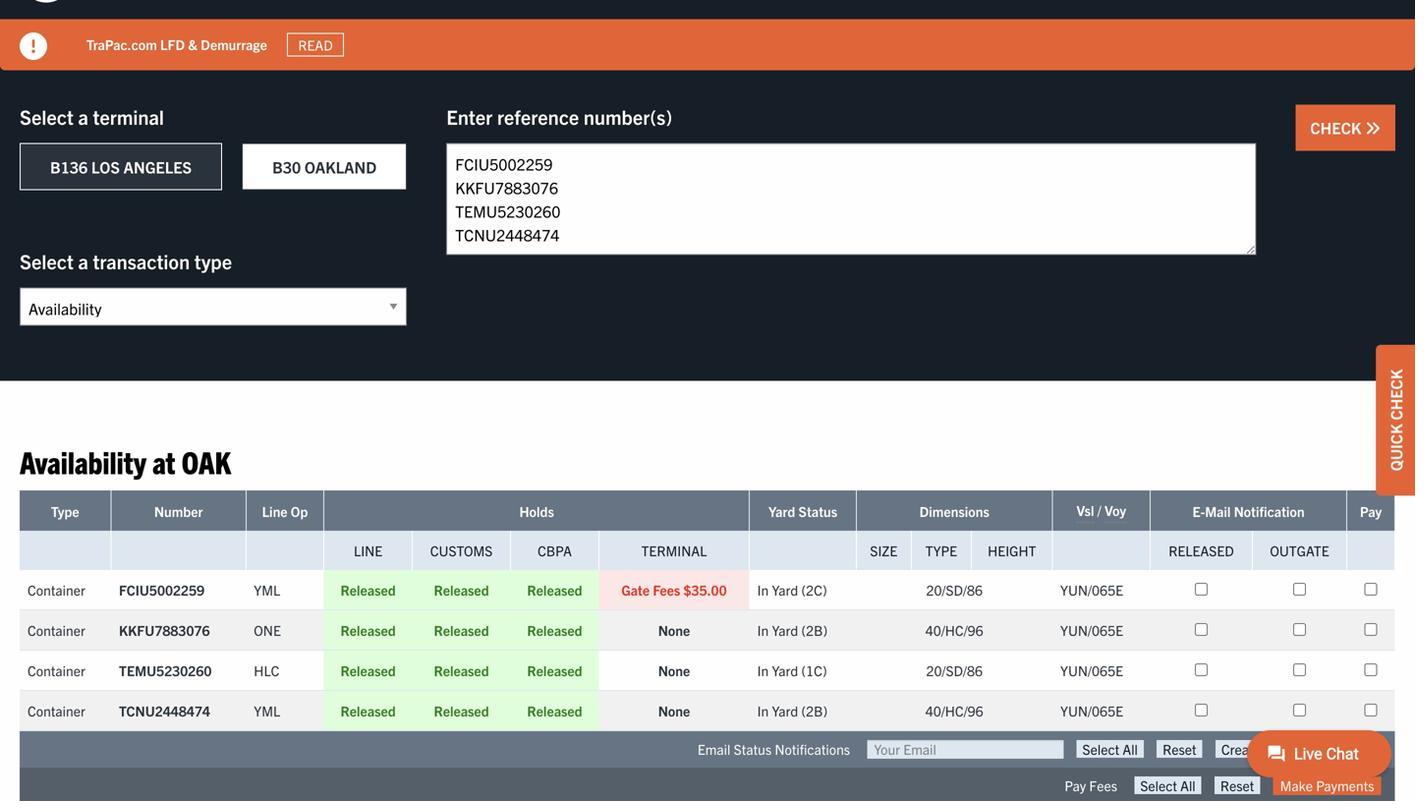 Task type: locate. For each thing, give the bounding box(es) containing it.
pay for pay fees
[[1065, 777, 1086, 794]]

transaction
[[93, 249, 190, 273]]

2 in from the top
[[758, 621, 769, 639]]

in yard (2b) up in yard (1c)
[[758, 621, 828, 639]]

select for select a transaction type
[[20, 249, 74, 273]]

type down dimensions
[[926, 542, 958, 559]]

20/sd/86 up your email email field
[[926, 661, 983, 679]]

2 container from the top
[[28, 621, 85, 639]]

0 vertical spatial yml
[[254, 581, 280, 599]]

1 vertical spatial select
[[20, 249, 74, 273]]

pay
[[1360, 502, 1382, 520], [1065, 777, 1086, 794]]

a left terminal
[[78, 104, 88, 129]]

1 in from the top
[[758, 581, 769, 599]]

select left transaction
[[20, 249, 74, 273]]

0 vertical spatial line
[[262, 502, 288, 520]]

a for transaction
[[78, 249, 88, 273]]

released
[[1169, 542, 1234, 559], [341, 581, 396, 599], [434, 581, 489, 599], [527, 581, 583, 599], [341, 621, 396, 639], [434, 621, 489, 639], [527, 621, 583, 639], [341, 661, 396, 679], [434, 661, 489, 679], [527, 661, 583, 679], [341, 702, 396, 719], [434, 702, 489, 719], [527, 702, 583, 719]]

check
[[1311, 117, 1365, 137], [1386, 369, 1406, 420]]

0 vertical spatial fees
[[653, 581, 681, 599]]

1 horizontal spatial solid image
[[1365, 120, 1381, 136]]

3 yun/065e from the top
[[1061, 661, 1124, 679]]

2 yml from the top
[[254, 702, 280, 719]]

kkfu7883076
[[119, 621, 210, 639]]

in yard (2c)
[[758, 581, 827, 599]]

(2b)
[[802, 621, 828, 639], [802, 702, 828, 719]]

make payments link
[[1274, 777, 1382, 795]]

dimensions
[[920, 502, 990, 520]]

availability
[[20, 442, 146, 480]]

in yard (2b)
[[758, 621, 828, 639], [758, 702, 828, 719]]

yard left (1c)
[[772, 661, 798, 679]]

quick check link
[[1376, 345, 1416, 496]]

fciu5002259
[[119, 581, 205, 599]]

yun/065e for fciu5002259
[[1061, 581, 1124, 599]]

in up email status notifications
[[758, 702, 769, 719]]

20/sd/86 for in yard (1c)
[[926, 661, 983, 679]]

40/hc/96 for yml
[[926, 702, 984, 719]]

0 vertical spatial (2b)
[[802, 621, 828, 639]]

availability at oak
[[20, 442, 231, 480]]

0 horizontal spatial pay
[[1065, 777, 1086, 794]]

3 in from the top
[[758, 661, 769, 679]]

1 vertical spatial yml
[[254, 702, 280, 719]]

yard up the in yard (2c)
[[769, 502, 796, 520]]

/
[[1098, 501, 1102, 519]]

1 horizontal spatial fees
[[1090, 777, 1118, 794]]

$35.00
[[684, 581, 727, 599]]

yml
[[254, 581, 280, 599], [254, 702, 280, 719]]

0 horizontal spatial solid image
[[20, 32, 47, 60]]

1 horizontal spatial status
[[799, 502, 838, 520]]

None button
[[1077, 740, 1144, 758], [1157, 740, 1203, 758], [1216, 740, 1382, 758], [1135, 777, 1202, 794], [1215, 777, 1261, 794], [1077, 740, 1144, 758], [1157, 740, 1203, 758], [1216, 740, 1382, 758], [1135, 777, 1202, 794], [1215, 777, 1261, 794]]

0 horizontal spatial fees
[[653, 581, 681, 599]]

1 horizontal spatial line
[[354, 542, 383, 559]]

20/sd/86 down dimensions
[[926, 581, 983, 599]]

0 vertical spatial 20/sd/86
[[926, 581, 983, 599]]

yard for tcnu2448474
[[772, 702, 798, 719]]

1 none from the top
[[658, 621, 690, 639]]

0 vertical spatial in yard (2b)
[[758, 621, 828, 639]]

pay for pay
[[1360, 502, 1382, 520]]

1 vertical spatial status
[[734, 740, 772, 758]]

1 yml from the top
[[254, 581, 280, 599]]

notification
[[1234, 502, 1305, 520]]

3 container from the top
[[28, 661, 85, 679]]

1 vertical spatial fees
[[1090, 777, 1118, 794]]

in left (1c)
[[758, 661, 769, 679]]

a
[[78, 104, 88, 129], [78, 249, 88, 273]]

1 40/hc/96 from the top
[[926, 621, 984, 639]]

0 vertical spatial type
[[51, 502, 79, 520]]

1 20/sd/86 from the top
[[926, 581, 983, 599]]

fees
[[653, 581, 681, 599], [1090, 777, 1118, 794]]

yard up in yard (1c)
[[772, 621, 798, 639]]

4 in from the top
[[758, 702, 769, 719]]

Your Email email field
[[867, 740, 1064, 759]]

b136
[[50, 157, 88, 176]]

2 none from the top
[[658, 661, 690, 679]]

line
[[262, 502, 288, 520], [354, 542, 383, 559]]

select
[[20, 104, 74, 129], [20, 249, 74, 273]]

select up b136
[[20, 104, 74, 129]]

a left transaction
[[78, 249, 88, 273]]

in for fciu5002259
[[758, 581, 769, 599]]

1 horizontal spatial pay
[[1360, 502, 1382, 520]]

type
[[194, 249, 232, 273]]

solid image
[[20, 32, 47, 60], [1365, 120, 1381, 136]]

gate
[[622, 581, 650, 599]]

number
[[154, 502, 203, 520]]

0 vertical spatial none
[[658, 621, 690, 639]]

1 vertical spatial 20/sd/86
[[926, 661, 983, 679]]

oakland
[[305, 157, 377, 176]]

4 container from the top
[[28, 702, 85, 719]]

0 vertical spatial status
[[799, 502, 838, 520]]

holds
[[519, 502, 554, 520]]

0 horizontal spatial type
[[51, 502, 79, 520]]

4 yun/065e from the top
[[1061, 702, 1124, 719]]

2 in yard (2b) from the top
[[758, 702, 828, 719]]

none for yml
[[658, 702, 690, 719]]

solid image inside banner
[[20, 32, 47, 60]]

1 (2b) from the top
[[802, 621, 828, 639]]

1 a from the top
[[78, 104, 88, 129]]

notifications
[[775, 740, 850, 758]]

in yard (2b) down in yard (1c)
[[758, 702, 828, 719]]

email
[[698, 740, 731, 758]]

(2b) up notifications at the right of page
[[802, 702, 828, 719]]

2 select from the top
[[20, 249, 74, 273]]

1 vertical spatial none
[[658, 661, 690, 679]]

select a transaction type
[[20, 249, 232, 273]]

1 vertical spatial solid image
[[1365, 120, 1381, 136]]

1 select from the top
[[20, 104, 74, 129]]

1 yun/065e from the top
[[1061, 581, 1124, 599]]

banner
[[0, 0, 1416, 70]]

0 horizontal spatial check
[[1311, 117, 1365, 137]]

at
[[153, 442, 175, 480]]

in left (2c)
[[758, 581, 769, 599]]

2 a from the top
[[78, 249, 88, 273]]

40/hc/96
[[926, 621, 984, 639], [926, 702, 984, 719]]

type
[[51, 502, 79, 520], [926, 542, 958, 559]]

yml up one
[[254, 581, 280, 599]]

1 vertical spatial pay
[[1065, 777, 1086, 794]]

hlc
[[254, 661, 280, 679]]

status
[[799, 502, 838, 520], [734, 740, 772, 758]]

0 vertical spatial 40/hc/96
[[926, 621, 984, 639]]

None checkbox
[[1294, 583, 1306, 596], [1195, 663, 1208, 676], [1294, 663, 1306, 676], [1294, 704, 1306, 717], [1365, 704, 1378, 717], [1294, 583, 1306, 596], [1195, 663, 1208, 676], [1294, 663, 1306, 676], [1294, 704, 1306, 717], [1365, 704, 1378, 717]]

0 vertical spatial solid image
[[20, 32, 47, 60]]

2 20/sd/86 from the top
[[926, 661, 983, 679]]

0 horizontal spatial status
[[734, 740, 772, 758]]

0 vertical spatial check
[[1311, 117, 1365, 137]]

reference
[[497, 104, 579, 129]]

quick
[[1386, 424, 1406, 471]]

container
[[28, 581, 85, 599], [28, 621, 85, 639], [28, 661, 85, 679], [28, 702, 85, 719]]

yml down hlc
[[254, 702, 280, 719]]

yard left (2c)
[[772, 581, 798, 599]]

in down the in yard (2c)
[[758, 621, 769, 639]]

in
[[758, 581, 769, 599], [758, 621, 769, 639], [758, 661, 769, 679], [758, 702, 769, 719]]

1 vertical spatial line
[[354, 542, 383, 559]]

status up (2c)
[[799, 502, 838, 520]]

0 vertical spatial select
[[20, 104, 74, 129]]

line left op
[[262, 502, 288, 520]]

type down availability
[[51, 502, 79, 520]]

1 vertical spatial 40/hc/96
[[926, 702, 984, 719]]

(2b) for yml
[[802, 702, 828, 719]]

select for select a terminal
[[20, 104, 74, 129]]

1 vertical spatial in yard (2b)
[[758, 702, 828, 719]]

0 vertical spatial pay
[[1360, 502, 1382, 520]]

(2b) up (1c)
[[802, 621, 828, 639]]

0 vertical spatial a
[[78, 104, 88, 129]]

yard for fciu5002259
[[772, 581, 798, 599]]

yun/065e for kkfu7883076
[[1061, 621, 1124, 639]]

none
[[658, 621, 690, 639], [658, 661, 690, 679], [658, 702, 690, 719]]

yard
[[769, 502, 796, 520], [772, 581, 798, 599], [772, 621, 798, 639], [772, 661, 798, 679], [772, 702, 798, 719]]

yard up email status notifications
[[772, 702, 798, 719]]

1 vertical spatial check
[[1386, 369, 1406, 420]]

1 in yard (2b) from the top
[[758, 621, 828, 639]]

1 container from the top
[[28, 581, 85, 599]]

pay fees
[[1065, 777, 1118, 794]]

1 vertical spatial type
[[926, 542, 958, 559]]

banner containing trapac.com lfd & demurrage
[[0, 0, 1416, 70]]

status right email
[[734, 740, 772, 758]]

check inside button
[[1311, 117, 1365, 137]]

2 (2b) from the top
[[802, 702, 828, 719]]

2 40/hc/96 from the top
[[926, 702, 984, 719]]

2 vertical spatial none
[[658, 702, 690, 719]]

1 vertical spatial a
[[78, 249, 88, 273]]

mail
[[1205, 502, 1231, 520]]

3 none from the top
[[658, 702, 690, 719]]

yard status
[[769, 502, 838, 520]]

email status notifications
[[698, 740, 850, 758]]

terminal
[[642, 542, 707, 559]]

20/sd/86
[[926, 581, 983, 599], [926, 661, 983, 679]]

yun/065e
[[1061, 581, 1124, 599], [1061, 621, 1124, 639], [1061, 661, 1124, 679], [1061, 702, 1124, 719]]

1 vertical spatial (2b)
[[802, 702, 828, 719]]

0 horizontal spatial line
[[262, 502, 288, 520]]

20/sd/86 for in yard (2c)
[[926, 581, 983, 599]]

None checkbox
[[1195, 583, 1208, 596], [1365, 583, 1378, 596], [1195, 623, 1208, 636], [1294, 623, 1306, 636], [1365, 623, 1378, 636], [1365, 663, 1378, 676], [1195, 704, 1208, 717], [1195, 583, 1208, 596], [1365, 583, 1378, 596], [1195, 623, 1208, 636], [1294, 623, 1306, 636], [1365, 623, 1378, 636], [1365, 663, 1378, 676], [1195, 704, 1208, 717]]

fees for pay
[[1090, 777, 1118, 794]]

solid image inside check button
[[1365, 120, 1381, 136]]

2 yun/065e from the top
[[1061, 621, 1124, 639]]

select a terminal
[[20, 104, 164, 129]]

line left the customs
[[354, 542, 383, 559]]



Task type: vqa. For each thing, say whether or not it's contained in the screenshot.


Task type: describe. For each thing, give the bounding box(es) containing it.
gate fees $35.00
[[622, 581, 727, 599]]

a for terminal
[[78, 104, 88, 129]]

status for yard
[[799, 502, 838, 520]]

line for line
[[354, 542, 383, 559]]

line for line op
[[262, 502, 288, 520]]

customs
[[430, 542, 493, 559]]

lfd
[[160, 35, 185, 53]]

e-mail notification
[[1193, 502, 1305, 520]]

number(s)
[[584, 104, 673, 129]]

check button
[[1296, 105, 1396, 151]]

trapac.com lfd & demurrage
[[87, 35, 267, 53]]

height
[[988, 542, 1037, 559]]

container for tcnu2448474
[[28, 702, 85, 719]]

trapac.com
[[87, 35, 157, 53]]

enter reference number(s)
[[447, 104, 673, 129]]

40/hc/96 for one
[[926, 621, 984, 639]]

yml for fciu5002259
[[254, 581, 280, 599]]

demurrage
[[201, 35, 267, 53]]

b30 oakland
[[272, 157, 377, 176]]

enter
[[447, 104, 493, 129]]

oak
[[182, 442, 231, 480]]

none for hlc
[[658, 661, 690, 679]]

quick check
[[1386, 369, 1406, 471]]

make payments
[[1280, 777, 1375, 794]]

voy
[[1105, 501, 1127, 519]]

&
[[188, 35, 198, 53]]

yml for tcnu2448474
[[254, 702, 280, 719]]

in for kkfu7883076
[[758, 621, 769, 639]]

in for tcnu2448474
[[758, 702, 769, 719]]

1 horizontal spatial check
[[1386, 369, 1406, 420]]

read link
[[287, 33, 344, 57]]

outgate
[[1270, 542, 1330, 559]]

container for fciu5002259
[[28, 581, 85, 599]]

in for temu5230260
[[758, 661, 769, 679]]

vsl / voy
[[1077, 501, 1127, 519]]

(1c)
[[802, 661, 827, 679]]

status for email
[[734, 740, 772, 758]]

in yard (1c)
[[758, 661, 827, 679]]

in yard (2b) for yml
[[758, 702, 828, 719]]

(2c)
[[802, 581, 827, 599]]

b136 los angeles
[[50, 157, 192, 176]]

line op
[[262, 502, 308, 520]]

in yard (2b) for one
[[758, 621, 828, 639]]

yard for temu5230260
[[772, 661, 798, 679]]

oakland image
[[20, 0, 167, 4]]

op
[[291, 502, 308, 520]]

yun/065e for tcnu2448474
[[1061, 702, 1124, 719]]

read
[[298, 36, 333, 54]]

e-
[[1193, 502, 1205, 520]]

angeles
[[124, 157, 192, 176]]

make
[[1280, 777, 1313, 794]]

container for temu5230260
[[28, 661, 85, 679]]

size
[[870, 542, 898, 559]]

terminal
[[93, 104, 164, 129]]

tcnu2448474
[[119, 702, 210, 719]]

container for kkfu7883076
[[28, 621, 85, 639]]

b30
[[272, 157, 301, 176]]

yun/065e for temu5230260
[[1061, 661, 1124, 679]]

los
[[91, 157, 120, 176]]

vsl
[[1077, 501, 1095, 519]]

none for one
[[658, 621, 690, 639]]

Enter reference number(s) text field
[[447, 143, 1257, 255]]

temu5230260
[[119, 661, 212, 679]]

fees for gate
[[653, 581, 681, 599]]

cbpa
[[538, 542, 572, 559]]

one
[[254, 621, 281, 639]]

(2b) for one
[[802, 621, 828, 639]]

yard for kkfu7883076
[[772, 621, 798, 639]]

payments
[[1316, 777, 1375, 794]]

1 horizontal spatial type
[[926, 542, 958, 559]]



